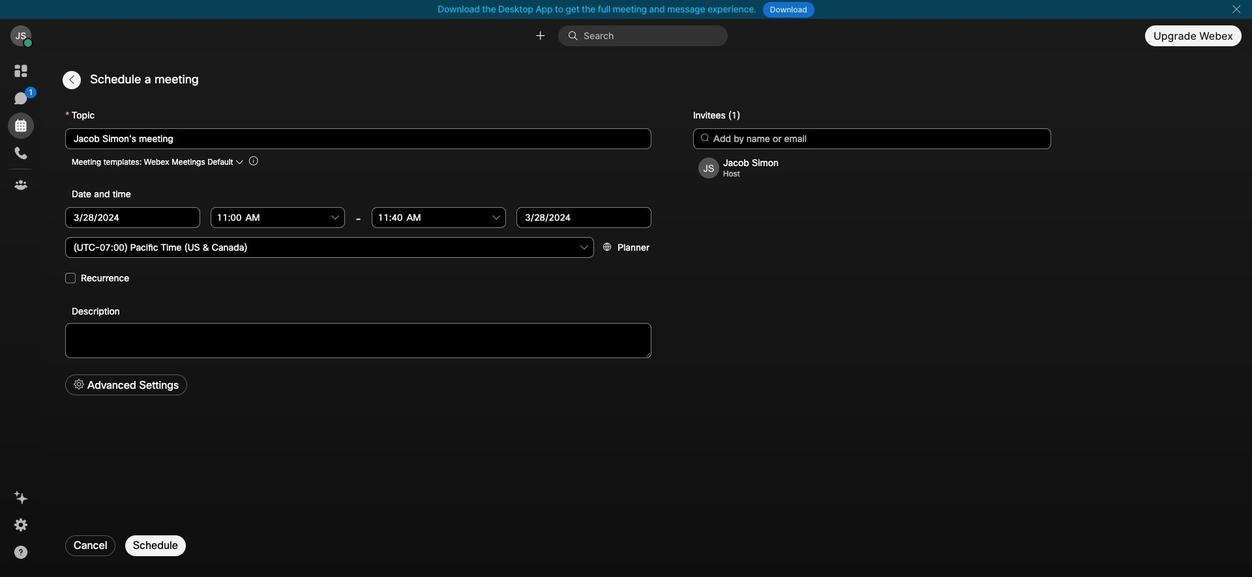 Task type: locate. For each thing, give the bounding box(es) containing it.
cancel_16 image
[[1231, 4, 1242, 14]]

navigation
[[0, 53, 42, 578]]

webex tab list
[[8, 58, 37, 198]]



